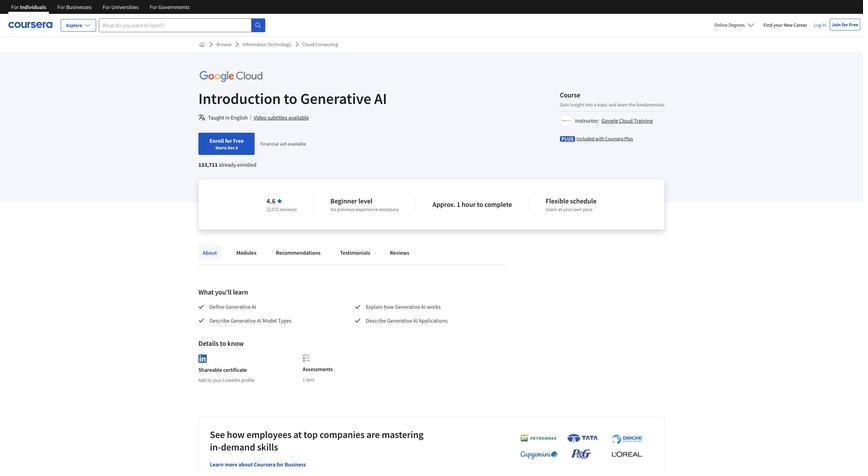 Task type: describe. For each thing, give the bounding box(es) containing it.
1 horizontal spatial coursera
[[605, 136, 624, 142]]

starts
[[215, 145, 227, 151]]

0 horizontal spatial your
[[213, 377, 222, 384]]

free for enroll
[[233, 137, 244, 144]]

0 vertical spatial your
[[774, 22, 783, 28]]

hour
[[462, 200, 476, 209]]

learn more about coursera for business link
[[210, 461, 306, 468]]

taught
[[208, 114, 224, 121]]

skills
[[257, 441, 278, 454]]

generative for define generative ai
[[226, 304, 251, 311]]

included
[[577, 136, 595, 142]]

add
[[198, 377, 207, 384]]

coursera plus image
[[560, 136, 575, 142]]

works
[[427, 304, 441, 311]]

log
[[814, 22, 822, 28]]

(2,072
[[267, 206, 279, 213]]

1 vertical spatial cloud
[[619, 117, 633, 124]]

describe for describe generative ai applications
[[366, 318, 386, 324]]

the
[[629, 101, 636, 108]]

1 vertical spatial 1
[[303, 377, 305, 383]]

to for your
[[207, 377, 212, 384]]

introduction to generative ai
[[198, 89, 387, 108]]

topic
[[598, 101, 608, 108]]

and
[[609, 101, 617, 108]]

1 vertical spatial learn
[[210, 461, 224, 468]]

own
[[573, 206, 582, 213]]

testimonials
[[340, 249, 370, 256]]

universities
[[111, 3, 139, 10]]

a
[[594, 101, 597, 108]]

how for explain
[[384, 304, 394, 311]]

you'll
[[215, 288, 232, 297]]

information
[[243, 41, 267, 48]]

details
[[198, 339, 219, 348]]

plus
[[625, 136, 633, 142]]

approx. 1 hour to complete
[[433, 200, 512, 209]]

businesses
[[66, 3, 92, 10]]

1 horizontal spatial for
[[277, 461, 284, 468]]

ai for describe generative ai applications
[[413, 318, 418, 324]]

introduction
[[198, 89, 281, 108]]

google cloud training image
[[561, 115, 572, 126]]

degrees
[[729, 22, 745, 28]]

flexible schedule learn at your own pace
[[546, 197, 597, 213]]

about link
[[198, 245, 221, 261]]

instructor: google cloud training
[[575, 117, 653, 124]]

for businesses
[[57, 3, 92, 10]]

find
[[764, 22, 773, 28]]

modules
[[236, 249, 257, 256]]

available for video subtitles available
[[288, 114, 309, 121]]

your inside flexible schedule learn at your own pace
[[563, 206, 572, 213]]

coursera image
[[8, 20, 52, 31]]

cloud computing
[[302, 41, 338, 48]]

home image
[[199, 42, 205, 47]]

instructor:
[[575, 117, 600, 124]]

are
[[367, 429, 380, 441]]

model
[[263, 318, 277, 324]]

find your new career
[[764, 22, 807, 28]]

define generative ai
[[210, 304, 256, 311]]

4.6
[[267, 197, 276, 205]]

in
[[823, 22, 827, 28]]

at for your
[[558, 206, 562, 213]]

pace
[[583, 206, 593, 213]]

course gain insight into a topic and learn the fundamentals
[[560, 90, 665, 108]]

financial
[[260, 141, 279, 147]]

learn inside course gain insight into a topic and learn the fundamentals
[[618, 101, 628, 108]]

free for join
[[849, 22, 859, 28]]

describe generative ai applications
[[366, 318, 448, 324]]

coursera enterprise logos image
[[510, 434, 649, 464]]

financial aid available button
[[260, 141, 306, 147]]

employees
[[247, 429, 292, 441]]

necessary
[[379, 206, 399, 213]]

to for know
[[220, 339, 226, 348]]

previous
[[337, 206, 355, 213]]

online
[[714, 22, 728, 28]]

technology
[[268, 41, 291, 48]]

explain
[[366, 304, 383, 311]]

quiz
[[306, 377, 315, 383]]

google
[[602, 117, 618, 124]]

to right "hour"
[[477, 200, 483, 209]]

google cloud image
[[198, 69, 264, 84]]

browse
[[217, 41, 232, 48]]

recommendations link
[[272, 245, 325, 261]]

reviews link
[[386, 245, 414, 261]]

cloud computing link
[[300, 38, 341, 51]]

ai for describe generative ai model types
[[257, 318, 261, 324]]

included with coursera plus link
[[577, 135, 633, 142]]

video subtitles available button
[[254, 113, 309, 122]]

What do you want to learn? text field
[[99, 18, 252, 32]]

more
[[225, 461, 237, 468]]

schedule
[[570, 197, 597, 205]]

for governments
[[150, 3, 190, 10]]



Task type: vqa. For each thing, say whether or not it's contained in the screenshot.
133,711 already enrolled
yes



Task type: locate. For each thing, give the bounding box(es) containing it.
for for businesses
[[57, 3, 65, 10]]

0 horizontal spatial free
[[233, 137, 244, 144]]

0 vertical spatial 1
[[457, 200, 460, 209]]

coursera left plus
[[605, 136, 624, 142]]

learn up "define generative ai"
[[233, 288, 248, 297]]

learn left the 'more'
[[210, 461, 224, 468]]

available
[[288, 114, 309, 121], [288, 141, 306, 147]]

know
[[227, 339, 244, 348]]

1 vertical spatial your
[[563, 206, 572, 213]]

learn inside flexible schedule learn at your own pace
[[546, 206, 557, 213]]

recommendations
[[276, 249, 321, 256]]

explore
[[66, 22, 82, 28]]

for universities
[[103, 3, 139, 10]]

3 for from the left
[[103, 3, 110, 10]]

1 vertical spatial how
[[227, 429, 245, 441]]

subtitles
[[268, 114, 287, 121]]

with
[[596, 136, 604, 142]]

to for generative
[[284, 89, 297, 108]]

2 vertical spatial for
[[277, 461, 284, 468]]

(2,072 reviews)
[[267, 206, 297, 213]]

how inside see how employees at top companies are mastering in-demand skills
[[227, 429, 245, 441]]

banner navigation
[[6, 0, 195, 14]]

taught in english
[[208, 114, 248, 121]]

for for governments
[[150, 3, 157, 10]]

8
[[236, 145, 238, 151]]

0 horizontal spatial learn
[[210, 461, 224, 468]]

for right join
[[842, 22, 848, 28]]

0 horizontal spatial learn
[[233, 288, 248, 297]]

1 quiz
[[303, 377, 315, 383]]

business
[[285, 461, 306, 468]]

join for free link
[[830, 19, 861, 31]]

reviews
[[390, 249, 409, 256]]

1 horizontal spatial learn
[[618, 101, 628, 108]]

available down "introduction to generative ai"
[[288, 114, 309, 121]]

0 horizontal spatial for
[[225, 137, 232, 144]]

in-
[[210, 441, 221, 454]]

1 horizontal spatial describe
[[366, 318, 386, 324]]

included with coursera plus
[[577, 136, 633, 142]]

explain how generative ai works
[[366, 304, 441, 311]]

information technology
[[243, 41, 291, 48]]

0 vertical spatial learn
[[546, 206, 557, 213]]

governments
[[158, 3, 190, 10]]

1 horizontal spatial free
[[849, 22, 859, 28]]

insight
[[570, 101, 584, 108]]

describe for describe generative ai model types
[[210, 318, 230, 324]]

to up 'video subtitles available'
[[284, 89, 297, 108]]

certificate
[[223, 367, 247, 374]]

demand
[[221, 441, 255, 454]]

google cloud training link
[[602, 117, 653, 124]]

describe down define on the left bottom of page
[[210, 318, 230, 324]]

for individuals
[[11, 3, 46, 10]]

for left business
[[277, 461, 284, 468]]

to
[[284, 89, 297, 108], [477, 200, 483, 209], [220, 339, 226, 348], [207, 377, 212, 384]]

1 describe from the left
[[210, 318, 230, 324]]

free up 8 in the left top of the page
[[233, 137, 244, 144]]

0 horizontal spatial describe
[[210, 318, 230, 324]]

describe
[[210, 318, 230, 324], [366, 318, 386, 324]]

online degrees
[[714, 22, 745, 28]]

beginner level no previous experience necessary
[[331, 197, 399, 213]]

for up dec
[[225, 137, 232, 144]]

mastering
[[382, 429, 424, 441]]

available right aid
[[288, 141, 306, 147]]

1 left quiz
[[303, 377, 305, 383]]

1 vertical spatial coursera
[[254, 461, 276, 468]]

1 horizontal spatial how
[[384, 304, 394, 311]]

1 vertical spatial free
[[233, 137, 244, 144]]

dec
[[228, 145, 235, 151]]

modules link
[[232, 245, 261, 261]]

for left businesses
[[57, 3, 65, 10]]

assessments
[[303, 366, 333, 373]]

individuals
[[20, 3, 46, 10]]

0 vertical spatial how
[[384, 304, 394, 311]]

flexible
[[546, 197, 569, 205]]

at inside flexible schedule learn at your own pace
[[558, 206, 562, 213]]

video subtitles available
[[254, 114, 309, 121]]

for left individuals
[[11, 3, 19, 10]]

generative for describe generative ai applications
[[387, 318, 412, 324]]

enroll for free starts dec 8
[[210, 137, 244, 151]]

to right the add
[[207, 377, 212, 384]]

top
[[304, 429, 318, 441]]

how right see
[[227, 429, 245, 441]]

1 vertical spatial at
[[294, 429, 302, 441]]

1 horizontal spatial learn
[[546, 206, 557, 213]]

beginner
[[331, 197, 357, 205]]

log in link
[[811, 21, 830, 29]]

no
[[331, 206, 336, 213]]

available for financial aid available
[[288, 141, 306, 147]]

for left 'universities'
[[103, 3, 110, 10]]

in
[[225, 114, 230, 121]]

2 horizontal spatial your
[[774, 22, 783, 28]]

already
[[219, 161, 236, 168]]

types
[[278, 318, 292, 324]]

1 vertical spatial for
[[225, 137, 232, 144]]

browse link
[[214, 38, 234, 51]]

for
[[11, 3, 19, 10], [57, 3, 65, 10], [103, 3, 110, 10], [150, 3, 157, 10]]

0 horizontal spatial at
[[294, 429, 302, 441]]

see how employees at top companies are mastering in-demand skills
[[210, 429, 424, 454]]

english
[[231, 114, 248, 121]]

2 horizontal spatial for
[[842, 22, 848, 28]]

2 vertical spatial your
[[213, 377, 222, 384]]

at for top
[[294, 429, 302, 441]]

testimonials link
[[336, 245, 375, 261]]

1 horizontal spatial at
[[558, 206, 562, 213]]

for for universities
[[103, 3, 110, 10]]

your down shareable certificate at the bottom of the page
[[213, 377, 222, 384]]

at
[[558, 206, 562, 213], [294, 429, 302, 441]]

join
[[832, 22, 841, 28]]

learn down flexible at the top of the page
[[546, 206, 557, 213]]

133,711
[[198, 161, 218, 168]]

how right explain
[[384, 304, 394, 311]]

1 horizontal spatial your
[[563, 206, 572, 213]]

linkedin
[[223, 377, 240, 384]]

training
[[634, 117, 653, 124]]

0 horizontal spatial cloud
[[302, 41, 314, 48]]

free inside enroll for free starts dec 8
[[233, 137, 244, 144]]

ai
[[374, 89, 387, 108], [252, 304, 256, 311], [421, 304, 426, 311], [257, 318, 261, 324], [413, 318, 418, 324]]

enroll
[[210, 137, 224, 144]]

free inside join for free link
[[849, 22, 859, 28]]

computing
[[315, 41, 338, 48]]

learn left "the"
[[618, 101, 628, 108]]

what
[[198, 288, 214, 297]]

at down flexible at the top of the page
[[558, 206, 562, 213]]

companies
[[320, 429, 365, 441]]

cloud left computing
[[302, 41, 314, 48]]

1 horizontal spatial 1
[[457, 200, 460, 209]]

0 vertical spatial available
[[288, 114, 309, 121]]

0 horizontal spatial 1
[[303, 377, 305, 383]]

available inside button
[[288, 114, 309, 121]]

about
[[203, 249, 217, 256]]

cloud right google
[[619, 117, 633, 124]]

your
[[774, 22, 783, 28], [563, 206, 572, 213], [213, 377, 222, 384]]

reviews)
[[280, 206, 297, 213]]

ai for define generative ai
[[252, 304, 256, 311]]

0 vertical spatial free
[[849, 22, 859, 28]]

1 left "hour"
[[457, 200, 460, 209]]

how for see
[[227, 429, 245, 441]]

None search field
[[99, 18, 265, 32]]

find your new career link
[[760, 21, 811, 29]]

explore button
[[61, 19, 96, 32]]

describe down explain
[[366, 318, 386, 324]]

for for individuals
[[11, 3, 19, 10]]

financial aid available
[[260, 141, 306, 147]]

your right find
[[774, 22, 783, 28]]

1 for from the left
[[11, 3, 19, 10]]

at left top
[[294, 429, 302, 441]]

0 vertical spatial coursera
[[605, 136, 624, 142]]

0 vertical spatial at
[[558, 206, 562, 213]]

1 vertical spatial available
[[288, 141, 306, 147]]

1 horizontal spatial cloud
[[619, 117, 633, 124]]

your left own
[[563, 206, 572, 213]]

log in
[[814, 22, 827, 28]]

for for enroll
[[225, 137, 232, 144]]

generative for describe generative ai model types
[[231, 318, 256, 324]]

approx.
[[433, 200, 456, 209]]

free right join
[[849, 22, 859, 28]]

at inside see how employees at top companies are mastering in-demand skills
[[294, 429, 302, 441]]

0 vertical spatial for
[[842, 22, 848, 28]]

what you'll learn
[[198, 288, 248, 297]]

0 vertical spatial cloud
[[302, 41, 314, 48]]

coursera down skills
[[254, 461, 276, 468]]

0 horizontal spatial how
[[227, 429, 245, 441]]

for inside enroll for free starts dec 8
[[225, 137, 232, 144]]

1 vertical spatial learn
[[233, 288, 248, 297]]

details to know
[[198, 339, 244, 348]]

generative
[[300, 89, 371, 108], [226, 304, 251, 311], [395, 304, 420, 311], [231, 318, 256, 324], [387, 318, 412, 324]]

learn
[[618, 101, 628, 108], [233, 288, 248, 297]]

profile
[[241, 377, 255, 384]]

to left know
[[220, 339, 226, 348]]

new
[[784, 22, 793, 28]]

for for join
[[842, 22, 848, 28]]

2 describe from the left
[[366, 318, 386, 324]]

learn more about coursera for business
[[210, 461, 306, 468]]

for left governments
[[150, 3, 157, 10]]

level
[[359, 197, 373, 205]]

video
[[254, 114, 267, 121]]

gain
[[560, 101, 569, 108]]

about
[[239, 461, 253, 468]]

0 horizontal spatial coursera
[[254, 461, 276, 468]]

2 for from the left
[[57, 3, 65, 10]]

enrolled
[[237, 161, 257, 168]]

4 for from the left
[[150, 3, 157, 10]]

0 vertical spatial learn
[[618, 101, 628, 108]]



